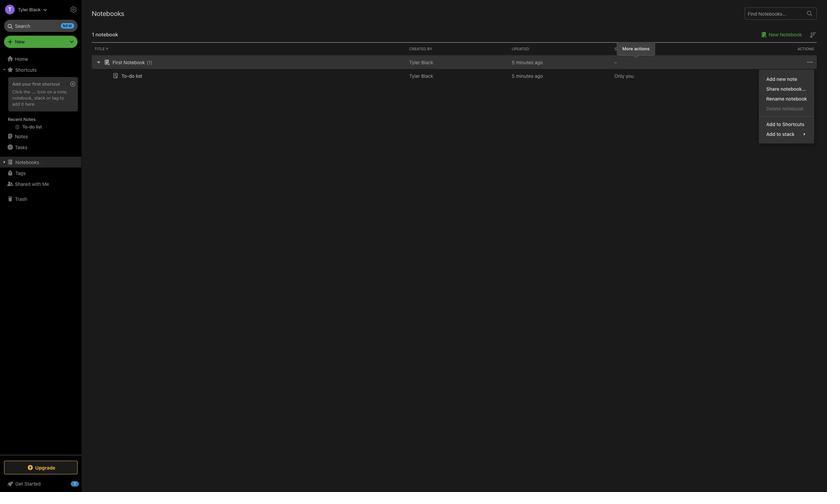 Task type: locate. For each thing, give the bounding box(es) containing it.
new
[[769, 32, 779, 37], [15, 39, 25, 45]]

1 vertical spatial notebooks
[[15, 159, 39, 165]]

5 minutes ago inside to-do list row
[[512, 73, 543, 79]]

only
[[615, 73, 625, 79]]

5
[[512, 59, 515, 65], [512, 73, 515, 79]]

add for add to stack
[[767, 131, 776, 137]]

add
[[767, 76, 776, 82], [12, 81, 21, 87], [767, 122, 776, 127], [767, 131, 776, 137]]

new inside new popup button
[[15, 39, 25, 45]]

1 horizontal spatial stack
[[783, 131, 795, 137]]

new inside new notebook button
[[769, 32, 779, 37]]

tyler inside the account field
[[18, 7, 28, 12]]

new button
[[4, 36, 78, 48]]

shortcuts down home
[[15, 67, 37, 73]]

notebook for rename notebook
[[786, 96, 807, 102]]

shared
[[15, 181, 31, 187]]

notebooks up tags
[[15, 159, 39, 165]]

notebooks inside notebooks link
[[15, 159, 39, 165]]

1 vertical spatial tyler black
[[409, 59, 433, 65]]

new left note at the top of page
[[777, 76, 786, 82]]

notes right recent
[[23, 117, 36, 122]]

new for new notebook
[[769, 32, 779, 37]]

2 minutes from the top
[[516, 73, 534, 79]]

0 vertical spatial minutes
[[516, 59, 534, 65]]

add down "add to shortcuts"
[[767, 131, 776, 137]]

1 horizontal spatial 1
[[148, 59, 151, 65]]

home
[[15, 56, 28, 62]]

your
[[22, 81, 31, 87]]

to-do list button
[[112, 72, 142, 80]]

2 vertical spatial tyler black
[[409, 73, 433, 79]]

2 vertical spatial black
[[421, 73, 433, 79]]

add to stack link
[[760, 129, 814, 139]]

get
[[15, 481, 23, 487]]

to inside field
[[777, 131, 782, 137]]

1 vertical spatial ago
[[535, 73, 543, 79]]

row group containing first notebook
[[92, 55, 817, 83]]

2 ago from the top
[[535, 73, 543, 79]]

add up add to stack
[[767, 122, 776, 127]]

with
[[32, 181, 41, 187]]

notebook up actions
[[780, 32, 802, 37]]

notes up the "tasks"
[[15, 134, 28, 139]]

black inside "first notebook" row
[[421, 59, 433, 65]]

1 horizontal spatial shortcuts
[[783, 122, 805, 127]]

notebook down rename notebook link at the top right of page
[[783, 106, 804, 112]]

icon
[[37, 89, 46, 95]]

ago inside to-do list row
[[535, 73, 543, 79]]

5 inside to-do list row
[[512, 73, 515, 79]]

notebooks up 1 notebook
[[92, 10, 124, 17]]

new down settings icon
[[63, 23, 72, 28]]

add inside field
[[767, 131, 776, 137]]

to for add to stack
[[777, 131, 782, 137]]

1 vertical spatial to
[[777, 122, 782, 127]]

to
[[60, 95, 64, 101], [777, 122, 782, 127], [777, 131, 782, 137]]

minutes inside "first notebook" row
[[516, 59, 534, 65]]

0 vertical spatial black
[[29, 7, 41, 12]]

you
[[626, 73, 634, 79]]

to down the note,
[[60, 95, 64, 101]]

delete notebook link
[[760, 104, 814, 114]]

notebooks inside 'notebooks' element
[[92, 10, 124, 17]]

tree containing home
[[0, 53, 82, 455]]

0 vertical spatial new
[[63, 23, 72, 28]]

settings image
[[69, 5, 78, 14]]

1 vertical spatial notebook
[[124, 59, 145, 65]]

tasks
[[15, 144, 27, 150]]

1 minutes from the top
[[516, 59, 534, 65]]

Account field
[[0, 3, 47, 16]]

notebook down notebook…
[[786, 96, 807, 102]]

1
[[92, 31, 94, 37], [148, 59, 151, 65]]

add up share
[[767, 76, 776, 82]]

upgrade
[[35, 465, 55, 471]]

0 horizontal spatial notebook
[[124, 59, 145, 65]]

notebook,
[[12, 95, 33, 101]]

minutes for –
[[516, 59, 534, 65]]

row group
[[92, 55, 817, 83]]

0 vertical spatial ago
[[535, 59, 543, 65]]

2 vertical spatial tyler
[[409, 73, 420, 79]]

stack inside icon on a note, notebook, stack or tag to add it here.
[[34, 95, 45, 101]]

1 ago from the top
[[535, 59, 543, 65]]

ago inside "first notebook" row
[[535, 59, 543, 65]]

new notebook button
[[760, 31, 802, 39]]

2 5 minutes ago from the top
[[512, 73, 543, 79]]

0 vertical spatial notebooks
[[92, 10, 124, 17]]

tyler for –
[[409, 59, 420, 65]]

stack
[[34, 95, 45, 101], [783, 131, 795, 137]]

1 vertical spatial shortcuts
[[783, 122, 805, 127]]

trash
[[15, 196, 27, 202]]

7
[[74, 482, 76, 487]]

Search text field
[[9, 20, 73, 32]]

ago for only you
[[535, 73, 543, 79]]

notebooks
[[92, 10, 124, 17], [15, 159, 39, 165]]

1 5 minutes ago from the top
[[512, 59, 543, 65]]

black for only you
[[421, 73, 433, 79]]

0 vertical spatial notebook
[[780, 32, 802, 37]]

2 vertical spatial notebook
[[783, 106, 804, 112]]

2 5 from the top
[[512, 73, 515, 79]]

1 vertical spatial 5
[[512, 73, 515, 79]]

...
[[31, 89, 36, 95]]

0 vertical spatial stack
[[34, 95, 45, 101]]

1 vertical spatial minutes
[[516, 73, 534, 79]]

0 horizontal spatial notebooks
[[15, 159, 39, 165]]

trash link
[[0, 194, 81, 204]]

shortcuts up add to stack field
[[783, 122, 805, 127]]

new inside dropdown list menu
[[777, 76, 786, 82]]

tyler
[[18, 7, 28, 12], [409, 59, 420, 65], [409, 73, 420, 79]]

1 vertical spatial new
[[777, 76, 786, 82]]

rename notebook
[[767, 96, 807, 102]]

notebook
[[96, 31, 118, 37], [786, 96, 807, 102], [783, 106, 804, 112]]

1 horizontal spatial new
[[777, 76, 786, 82]]

title button
[[92, 43, 407, 55]]

0 vertical spatial shortcuts
[[15, 67, 37, 73]]

notebook left (
[[124, 59, 145, 65]]

tyler inside to-do list row
[[409, 73, 420, 79]]

started
[[24, 481, 41, 487]]

notebook for new
[[780, 32, 802, 37]]

tyler black inside "first notebook" row
[[409, 59, 433, 65]]

shortcuts
[[15, 67, 37, 73], [783, 122, 805, 127]]

0 horizontal spatial 1
[[92, 31, 94, 37]]

1 vertical spatial notebook
[[786, 96, 807, 102]]

actions
[[798, 47, 815, 51]]

new for new
[[15, 39, 25, 45]]

sort options image
[[809, 31, 817, 39]]

black
[[29, 7, 41, 12], [421, 59, 433, 65], [421, 73, 433, 79]]

to for add to shortcuts
[[777, 122, 782, 127]]

notebook inside button
[[780, 32, 802, 37]]

0 vertical spatial notes
[[23, 117, 36, 122]]

1 vertical spatial 5 minutes ago
[[512, 73, 543, 79]]

recent notes
[[8, 117, 36, 122]]

5 for –
[[512, 59, 515, 65]]

with
[[631, 47, 641, 51]]

notes link
[[0, 131, 81, 142]]

0 horizontal spatial shortcuts
[[15, 67, 37, 73]]

add up click
[[12, 81, 21, 87]]

2 vertical spatial to
[[777, 131, 782, 137]]

updated button
[[509, 43, 612, 55]]

black inside to-do list row
[[421, 73, 433, 79]]

minutes
[[516, 59, 534, 65], [516, 73, 534, 79]]

tyler black
[[18, 7, 41, 12], [409, 59, 433, 65], [409, 73, 433, 79]]

1 horizontal spatial notebook
[[780, 32, 802, 37]]

first notebook row
[[92, 55, 817, 69]]

1 vertical spatial 1
[[148, 59, 151, 65]]

first
[[32, 81, 41, 87]]

stack down the add to shortcuts link
[[783, 131, 795, 137]]

1 vertical spatial new
[[15, 39, 25, 45]]

tags button
[[0, 168, 81, 179]]

0 horizontal spatial new
[[63, 23, 72, 28]]

add
[[12, 101, 20, 107]]

tyler inside "first notebook" row
[[409, 59, 420, 65]]

–
[[615, 59, 617, 65]]

tyler black for only you
[[409, 73, 433, 79]]

More actions field
[[806, 58, 815, 66]]

new search field
[[9, 20, 74, 32]]

expand notebooks image
[[2, 160, 7, 165]]

to up add to stack
[[777, 122, 782, 127]]

group containing add your first shortcut
[[0, 75, 81, 134]]

tasks button
[[0, 142, 81, 153]]

Help and Learning task checklist field
[[0, 479, 82, 490]]

0 vertical spatial 5
[[512, 59, 515, 65]]

click the ...
[[12, 89, 36, 95]]

notebooks element
[[82, 0, 827, 493]]

1 horizontal spatial notebooks
[[92, 10, 124, 17]]

note,
[[57, 89, 68, 95]]

icon on a note, notebook, stack or tag to add it here.
[[12, 89, 68, 107]]

new up actions button
[[769, 32, 779, 37]]

5 inside "first notebook" row
[[512, 59, 515, 65]]

or
[[46, 95, 51, 101]]

tree
[[0, 53, 82, 455]]

notebook for first
[[124, 59, 145, 65]]

shared
[[615, 47, 630, 51]]

minutes for only you
[[516, 73, 534, 79]]

0 vertical spatial to
[[60, 95, 64, 101]]

notebook
[[780, 32, 802, 37], [124, 59, 145, 65]]

0 vertical spatial tyler black
[[18, 7, 41, 12]]

notebook inside row
[[124, 59, 145, 65]]

it
[[21, 101, 24, 107]]

0 vertical spatial 1
[[92, 31, 94, 37]]

add inside tree
[[12, 81, 21, 87]]

group
[[0, 75, 81, 134]]

ago
[[535, 59, 543, 65], [535, 73, 543, 79]]

minutes inside to-do list row
[[516, 73, 534, 79]]

stack down 'icon'
[[34, 95, 45, 101]]

1 5 from the top
[[512, 59, 515, 65]]

delete notebook
[[767, 106, 804, 112]]

rename notebook link
[[760, 94, 814, 104]]

0 horizontal spatial stack
[[34, 95, 45, 101]]

0 vertical spatial notebook
[[96, 31, 118, 37]]

0 vertical spatial 5 minutes ago
[[512, 59, 543, 65]]

1 vertical spatial black
[[421, 59, 433, 65]]

arrow image
[[95, 58, 103, 66]]

add to shortcuts link
[[760, 119, 814, 129]]

notebook up title
[[96, 31, 118, 37]]

new notebook
[[769, 32, 802, 37]]

1 vertical spatial stack
[[783, 131, 795, 137]]

actions
[[635, 46, 650, 51]]

5 minutes ago inside "first notebook" row
[[512, 59, 543, 65]]

Sort field
[[809, 31, 817, 39]]

0 vertical spatial new
[[769, 32, 779, 37]]

list
[[136, 73, 142, 79]]

5 minutes ago
[[512, 59, 543, 65], [512, 73, 543, 79]]

tyler black inside to-do list row
[[409, 73, 433, 79]]

do
[[129, 73, 135, 79]]

1 vertical spatial tyler
[[409, 59, 420, 65]]

0 vertical spatial tyler
[[18, 7, 28, 12]]

1 horizontal spatial new
[[769, 32, 779, 37]]

notebook for 1 notebook
[[96, 31, 118, 37]]

new up home
[[15, 39, 25, 45]]

0 horizontal spatial new
[[15, 39, 25, 45]]

to down "add to shortcuts"
[[777, 131, 782, 137]]

new inside search field
[[63, 23, 72, 28]]

5 for only you
[[512, 73, 515, 79]]



Task type: describe. For each thing, give the bounding box(es) containing it.
share notebook… link
[[760, 84, 814, 94]]

to-do list
[[121, 73, 142, 79]]

title
[[95, 47, 105, 51]]

on
[[47, 89, 52, 95]]

group inside tree
[[0, 75, 81, 134]]

shared with me
[[15, 181, 49, 187]]

shared with button
[[612, 43, 715, 55]]

shortcuts inside shortcuts button
[[15, 67, 37, 73]]

by
[[428, 47, 432, 51]]

add to stack
[[767, 131, 795, 137]]

me
[[42, 181, 49, 187]]

more actions tooltip
[[617, 42, 655, 58]]

(
[[147, 59, 148, 65]]

black inside the account field
[[29, 7, 41, 12]]

dropdown list menu
[[760, 74, 814, 139]]

delete
[[767, 106, 781, 112]]

add your first shortcut
[[12, 81, 60, 87]]

home link
[[0, 53, 82, 64]]

5 minutes ago for –
[[512, 59, 543, 65]]

get started
[[15, 481, 41, 487]]

click
[[12, 89, 22, 95]]

row group inside 'notebooks' element
[[92, 55, 817, 83]]

more
[[623, 46, 633, 51]]

actions button
[[715, 43, 817, 55]]

more actions
[[623, 46, 650, 51]]

add to shortcuts
[[767, 122, 805, 127]]

tag
[[52, 95, 59, 101]]

more actions image
[[806, 58, 815, 66]]

add new note link
[[760, 74, 814, 84]]

shortcut
[[42, 81, 60, 87]]

1 inside "first notebook" row
[[148, 59, 151, 65]]

shared with
[[615, 47, 641, 51]]

add for add to shortcuts
[[767, 122, 776, 127]]

add new note
[[767, 76, 798, 82]]

rename
[[767, 96, 785, 102]]

shared with me link
[[0, 179, 81, 190]]

a
[[53, 89, 56, 95]]

created
[[409, 47, 426, 51]]

tyler for only you
[[409, 73, 420, 79]]

click to collapse image
[[79, 480, 84, 488]]

stack inside field
[[783, 131, 795, 137]]

)
[[151, 59, 152, 65]]

add for add new note
[[767, 76, 776, 82]]

Find Notebooks… text field
[[745, 8, 803, 19]]

created by button
[[407, 43, 509, 55]]

share notebook…
[[767, 86, 806, 92]]

note
[[788, 76, 798, 82]]

the
[[24, 89, 30, 95]]

first
[[113, 59, 122, 65]]

to-do list row
[[92, 69, 817, 83]]

shortcuts inside the add to shortcuts link
[[783, 122, 805, 127]]

notebooks link
[[0, 157, 81, 168]]

here.
[[25, 101, 36, 107]]

notebook for delete notebook
[[783, 106, 804, 112]]

first notebook ( 1 )
[[113, 59, 152, 65]]

to-
[[121, 73, 129, 79]]

tyler black inside the account field
[[18, 7, 41, 12]]

5 minutes ago for only you
[[512, 73, 543, 79]]

1 notebook
[[92, 31, 118, 37]]

tyler black for –
[[409, 59, 433, 65]]

created by
[[409, 47, 432, 51]]

only you
[[615, 73, 634, 79]]

updated
[[512, 47, 529, 51]]

add for add your first shortcut
[[12, 81, 21, 87]]

recent
[[8, 117, 22, 122]]

tags
[[15, 170, 26, 176]]

notebook…
[[781, 86, 806, 92]]

to inside icon on a note, notebook, stack or tag to add it here.
[[60, 95, 64, 101]]

shortcuts button
[[0, 64, 81, 75]]

1 vertical spatial notes
[[15, 134, 28, 139]]

upgrade button
[[4, 461, 78, 475]]

black for –
[[421, 59, 433, 65]]

Add to stack field
[[760, 129, 814, 139]]

share
[[767, 86, 780, 92]]

to-do list 1 element
[[121, 73, 142, 79]]

ago for –
[[535, 59, 543, 65]]



Task type: vqa. For each thing, say whether or not it's contained in the screenshot.
shortcuts to the right
yes



